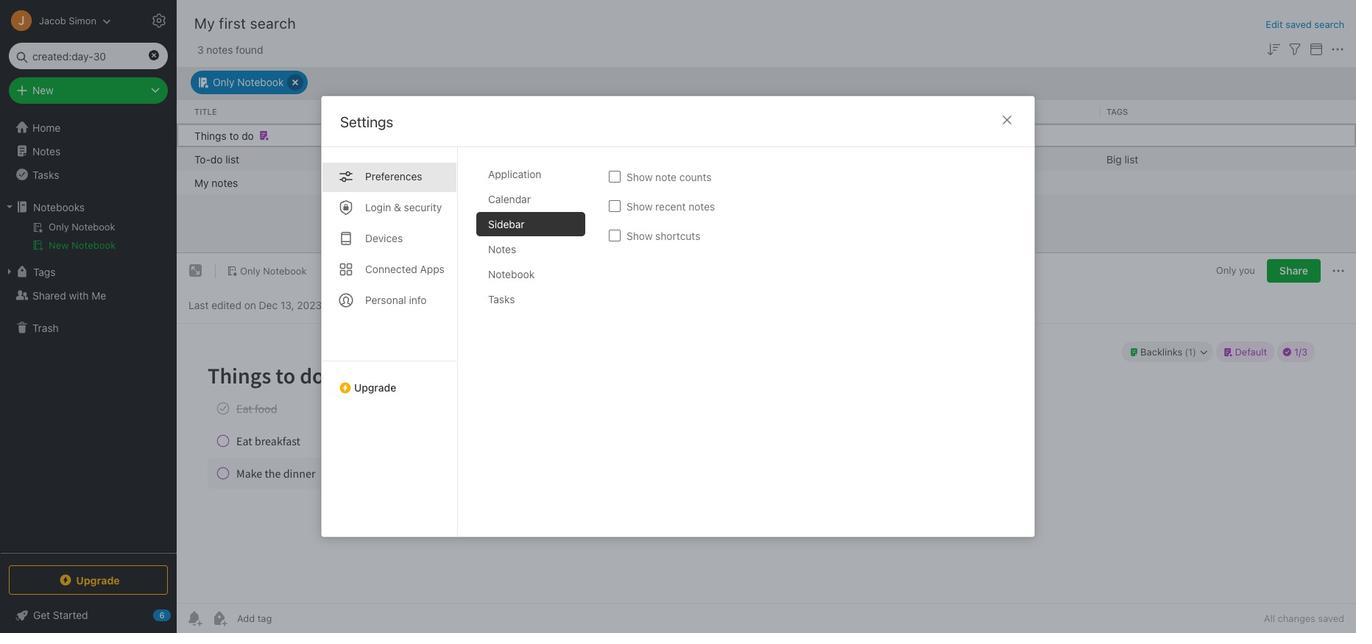 Task type: describe. For each thing, give the bounding box(es) containing it.
settings image
[[150, 12, 168, 29]]

1 list from the left
[[225, 152, 239, 165]]

dec
[[259, 299, 278, 311]]

things
[[194, 129, 227, 141]]

Show recent notes checkbox
[[609, 200, 621, 212]]

tasks button
[[0, 163, 176, 186]]

preferences
[[365, 170, 422, 183]]

notebooks link
[[0, 195, 176, 219]]

recent
[[655, 200, 686, 212]]

sidebar
[[488, 218, 525, 230]]

search for edit saved search
[[1314, 18, 1344, 30]]

edit saved search
[[1266, 18, 1344, 30]]

show recent notes
[[627, 200, 715, 212]]

&
[[394, 201, 401, 214]]

saved inside "button"
[[1286, 18, 1312, 30]]

you
[[1239, 264, 1255, 276]]

shared
[[32, 289, 66, 301]]

notes for 3
[[206, 43, 233, 56]]

to
[[229, 129, 239, 141]]

all changes saved
[[1264, 613, 1344, 624]]

home link
[[0, 116, 177, 139]]

0 vertical spatial upgrade
[[354, 381, 396, 394]]

notes link
[[0, 139, 176, 163]]

show for show note counts
[[627, 170, 653, 183]]

add a reminder image
[[186, 610, 203, 627]]

new for new notebook
[[49, 239, 69, 251]]

only notebook button inside note window element
[[222, 261, 312, 281]]

big
[[1107, 152, 1122, 165]]

13,
[[280, 299, 294, 311]]

row group containing things to do
[[177, 123, 1356, 194]]

notes inside tab
[[488, 243, 516, 255]]

login & security
[[365, 201, 442, 214]]

do inside button
[[242, 129, 254, 141]]

add tag image
[[211, 610, 228, 627]]

3 notes found
[[197, 43, 263, 56]]

notebook down "found"
[[237, 76, 284, 88]]

Show shortcuts checkbox
[[609, 230, 621, 241]]

only you
[[1216, 264, 1255, 276]]

apps
[[420, 263, 445, 275]]

1 horizontal spatial tags
[[1107, 106, 1128, 116]]

new notebook group
[[0, 219, 176, 260]]

tags button
[[0, 260, 176, 283]]

new notebook button
[[0, 236, 176, 254]]

edit
[[1266, 18, 1283, 30]]

last
[[188, 299, 209, 311]]

show note counts
[[627, 170, 712, 183]]

notebook inside note window element
[[263, 265, 307, 277]]

changes
[[1278, 613, 1316, 624]]

personal
[[365, 294, 406, 306]]

settings inside tooltip
[[186, 14, 224, 26]]

connected apps
[[365, 263, 445, 275]]

tags inside button
[[33, 265, 56, 278]]

counts
[[679, 170, 712, 183]]

show for show shortcuts
[[627, 229, 653, 242]]

new for new
[[32, 84, 54, 96]]

tasks inside tasks button
[[32, 168, 59, 181]]

Show note counts checkbox
[[609, 171, 621, 183]]

0 vertical spatial upgrade button
[[322, 361, 457, 400]]



Task type: locate. For each thing, give the bounding box(es) containing it.
2023
[[297, 299, 322, 311]]

new down notebooks
[[49, 239, 69, 251]]

shared with me link
[[0, 283, 176, 307]]

title
[[194, 106, 217, 116]]

do up my notes
[[211, 152, 223, 165]]

new inside popup button
[[32, 84, 54, 96]]

2 list from the left
[[1125, 152, 1138, 165]]

tab list for calendar
[[322, 147, 458, 537]]

my down to-
[[194, 176, 209, 188]]

0 vertical spatial notes
[[206, 43, 233, 56]]

settings tooltip
[[163, 6, 235, 35]]

6 min ago
[[576, 176, 623, 188]]

0 horizontal spatial notes
[[32, 145, 61, 157]]

new inside button
[[49, 239, 69, 251]]

notes down the counts
[[689, 200, 715, 212]]

calendar
[[488, 193, 531, 205]]

0 horizontal spatial only
[[213, 76, 235, 88]]

1 horizontal spatial search
[[1314, 18, 1344, 30]]

settings up "3" at left top
[[186, 14, 224, 26]]

calendar tab
[[476, 187, 585, 211]]

settings
[[186, 14, 224, 26], [340, 113, 393, 130]]

my up "3" at left top
[[194, 15, 215, 32]]

0 vertical spatial new
[[32, 84, 54, 96]]

tags up shared
[[33, 265, 56, 278]]

my
[[194, 15, 215, 32], [194, 176, 209, 188]]

search up "found"
[[250, 15, 296, 32]]

1 vertical spatial only notebook
[[240, 265, 307, 277]]

do right to
[[242, 129, 254, 141]]

tags
[[1107, 106, 1128, 116], [33, 265, 56, 278]]

saved inside note window element
[[1318, 613, 1344, 624]]

None search field
[[19, 43, 158, 69]]

0 horizontal spatial upgrade button
[[9, 565, 168, 595]]

security
[[404, 201, 442, 214]]

1 horizontal spatial saved
[[1318, 613, 1344, 624]]

0 vertical spatial show
[[627, 170, 653, 183]]

trash
[[32, 321, 59, 334]]

1 show from the top
[[627, 170, 653, 183]]

1 vertical spatial new
[[49, 239, 69, 251]]

shared with me
[[32, 289, 106, 301]]

0 horizontal spatial search
[[250, 15, 296, 32]]

shortcuts
[[655, 229, 700, 242]]

1 vertical spatial show
[[627, 200, 653, 212]]

only left 'you'
[[1216, 264, 1236, 276]]

1 vertical spatial tasks
[[488, 293, 515, 306]]

list down to
[[225, 152, 239, 165]]

column header
[[853, 105, 1095, 118]]

info
[[409, 294, 427, 306]]

tasks up notebooks
[[32, 168, 59, 181]]

1 vertical spatial tags
[[33, 265, 56, 278]]

application
[[488, 168, 541, 180]]

1 my from the top
[[194, 15, 215, 32]]

notes inside tree
[[32, 145, 61, 157]]

saved
[[1286, 18, 1312, 30], [1318, 613, 1344, 624]]

notebook inside notebook tab
[[488, 268, 535, 281]]

1 vertical spatial my
[[194, 176, 209, 188]]

1 horizontal spatial upgrade button
[[322, 361, 457, 400]]

edited
[[211, 299, 241, 311]]

2 horizontal spatial only
[[1216, 264, 1236, 276]]

1 horizontal spatial only
[[240, 265, 260, 277]]

notes down to-do list
[[212, 176, 238, 188]]

notebook up 13,
[[263, 265, 307, 277]]

notebook inside new notebook button
[[71, 239, 116, 251]]

Search text field
[[19, 43, 158, 69]]

only up on
[[240, 265, 260, 277]]

all
[[1264, 613, 1275, 624]]

notes
[[206, 43, 233, 56], [212, 176, 238, 188], [689, 200, 715, 212]]

personal info
[[365, 294, 427, 306]]

home
[[32, 121, 61, 134]]

expand tags image
[[4, 266, 15, 278]]

tasks tab
[[476, 287, 585, 311]]

saved right changes
[[1318, 613, 1344, 624]]

only notebook button up dec
[[222, 261, 312, 281]]

row group containing title
[[177, 100, 1356, 123]]

1 horizontal spatial tab list
[[476, 162, 597, 537]]

notes down sidebar
[[488, 243, 516, 255]]

show for show recent notes
[[627, 200, 653, 212]]

1 horizontal spatial notes
[[488, 243, 516, 255]]

expand notebooks image
[[4, 201, 15, 213]]

1 horizontal spatial upgrade
[[354, 381, 396, 394]]

on
[[244, 299, 256, 311]]

0 horizontal spatial saved
[[1286, 18, 1312, 30]]

with
[[69, 289, 89, 301]]

to-do list
[[194, 152, 239, 165]]

1 horizontal spatial list
[[1125, 152, 1138, 165]]

notes
[[32, 145, 61, 157], [488, 243, 516, 255]]

search inside "button"
[[1314, 18, 1344, 30]]

1 vertical spatial do
[[211, 152, 223, 165]]

row group
[[177, 100, 1356, 123], [177, 123, 1356, 194]]

3 show from the top
[[627, 229, 653, 242]]

0 vertical spatial my
[[194, 15, 215, 32]]

1 row group from the top
[[177, 100, 1356, 123]]

only
[[213, 76, 235, 88], [1216, 264, 1236, 276], [240, 265, 260, 277]]

search for my first search
[[250, 15, 296, 32]]

0 horizontal spatial settings
[[186, 14, 224, 26]]

connected
[[365, 263, 417, 275]]

notebook up tags button
[[71, 239, 116, 251]]

tags up big
[[1107, 106, 1128, 116]]

1 vertical spatial notes
[[212, 176, 238, 188]]

only notebook
[[213, 76, 284, 88], [240, 265, 307, 277]]

notes tab
[[476, 237, 585, 261]]

my notes
[[194, 176, 238, 188]]

only notebook button down "found"
[[191, 70, 308, 94]]

application tab
[[476, 162, 585, 186]]

0 horizontal spatial tab list
[[322, 147, 458, 537]]

0 horizontal spatial tasks
[[32, 168, 59, 181]]

0 vertical spatial tasks
[[32, 168, 59, 181]]

my for my first search
[[194, 15, 215, 32]]

show
[[627, 170, 653, 183], [627, 200, 653, 212], [627, 229, 653, 242]]

note window element
[[177, 253, 1356, 633]]

ago
[[605, 176, 623, 188]]

upgrade
[[354, 381, 396, 394], [76, 574, 120, 586]]

0 vertical spatial only notebook
[[213, 76, 284, 88]]

1 horizontal spatial tasks
[[488, 293, 515, 306]]

do
[[242, 129, 254, 141], [211, 152, 223, 165]]

tasks inside tasks 'tab'
[[488, 293, 515, 306]]

login
[[365, 201, 391, 214]]

trash link
[[0, 316, 176, 339]]

2 my from the top
[[194, 176, 209, 188]]

0 horizontal spatial list
[[225, 152, 239, 165]]

show shortcuts
[[627, 229, 700, 242]]

note
[[655, 170, 677, 183]]

1 horizontal spatial do
[[242, 129, 254, 141]]

1 vertical spatial settings
[[340, 113, 393, 130]]

notebooks
[[33, 201, 85, 213]]

edit saved search button
[[1266, 18, 1344, 32]]

1 vertical spatial upgrade
[[76, 574, 120, 586]]

new
[[32, 84, 54, 96], [49, 239, 69, 251]]

only notebook down "found"
[[213, 76, 284, 88]]

show right show recent notes checkbox
[[627, 200, 653, 212]]

me
[[92, 289, 106, 301]]

notebook up tasks 'tab'
[[488, 268, 535, 281]]

big list
[[1107, 152, 1138, 165]]

only notebook inside note window element
[[240, 265, 307, 277]]

my first search
[[194, 15, 296, 32]]

expand note image
[[187, 262, 205, 280]]

min
[[585, 176, 602, 188]]

notes down home
[[32, 145, 61, 157]]

settings up preferences
[[340, 113, 393, 130]]

to-
[[194, 152, 211, 165]]

tasks down notebook tab on the top left of the page
[[488, 293, 515, 306]]

notebook
[[237, 76, 284, 88], [71, 239, 116, 251], [263, 265, 307, 277], [488, 268, 535, 281]]

only down 3 notes found
[[213, 76, 235, 88]]

1 vertical spatial only notebook button
[[222, 261, 312, 281]]

saved right the edit
[[1286, 18, 1312, 30]]

search
[[250, 15, 296, 32], [1314, 18, 1344, 30]]

only notebook button
[[191, 70, 308, 94], [222, 261, 312, 281]]

notes right "3" at left top
[[206, 43, 233, 56]]

2 show from the top
[[627, 200, 653, 212]]

devices
[[365, 232, 403, 244]]

1 vertical spatial notes
[[488, 243, 516, 255]]

0 horizontal spatial do
[[211, 152, 223, 165]]

list
[[225, 152, 239, 165], [1125, 152, 1138, 165]]

share
[[1280, 264, 1308, 277]]

3
[[197, 43, 204, 56]]

2 row group from the top
[[177, 123, 1356, 194]]

my for my notes
[[194, 176, 209, 188]]

0 vertical spatial saved
[[1286, 18, 1312, 30]]

tab list for show note counts
[[476, 162, 597, 537]]

0 vertical spatial tags
[[1107, 106, 1128, 116]]

found
[[236, 43, 263, 56]]

new button
[[9, 77, 168, 104]]

last edited on dec 13, 2023
[[188, 299, 322, 311]]

0 horizontal spatial tags
[[33, 265, 56, 278]]

tab list containing application
[[476, 162, 597, 537]]

notebook tab
[[476, 262, 585, 286]]

1 horizontal spatial settings
[[340, 113, 393, 130]]

1 vertical spatial saved
[[1318, 613, 1344, 624]]

tab list containing preferences
[[322, 147, 458, 537]]

tree containing home
[[0, 116, 177, 552]]

2 vertical spatial notes
[[689, 200, 715, 212]]

new notebook
[[49, 239, 116, 251]]

cell
[[708, 170, 847, 194]]

share button
[[1267, 259, 1321, 283]]

0 vertical spatial only notebook button
[[191, 70, 308, 94]]

list right big
[[1125, 152, 1138, 165]]

sidebar tab
[[476, 212, 585, 236]]

search right the edit
[[1314, 18, 1344, 30]]

tree
[[0, 116, 177, 552]]

tab list
[[322, 147, 458, 537], [476, 162, 597, 537]]

1 vertical spatial upgrade button
[[9, 565, 168, 595]]

2 vertical spatial show
[[627, 229, 653, 242]]

things to do
[[194, 129, 254, 141]]

first
[[219, 15, 246, 32]]

new up home
[[32, 84, 54, 96]]

0 vertical spatial settings
[[186, 14, 224, 26]]

upgrade button
[[322, 361, 457, 400], [9, 565, 168, 595]]

things to do button
[[177, 123, 1356, 147]]

tasks
[[32, 168, 59, 181], [488, 293, 515, 306]]

show right show note counts checkbox
[[627, 170, 653, 183]]

0 vertical spatial do
[[242, 129, 254, 141]]

0 horizontal spatial upgrade
[[76, 574, 120, 586]]

only notebook up dec
[[240, 265, 307, 277]]

0 vertical spatial notes
[[32, 145, 61, 157]]

close image
[[998, 111, 1016, 129]]

Note Editor text field
[[177, 324, 1356, 603]]

6
[[576, 176, 582, 188]]

show right show shortcuts option
[[627, 229, 653, 242]]

notes for my
[[212, 176, 238, 188]]



Task type: vqa. For each thing, say whether or not it's contained in the screenshot.
account field
no



